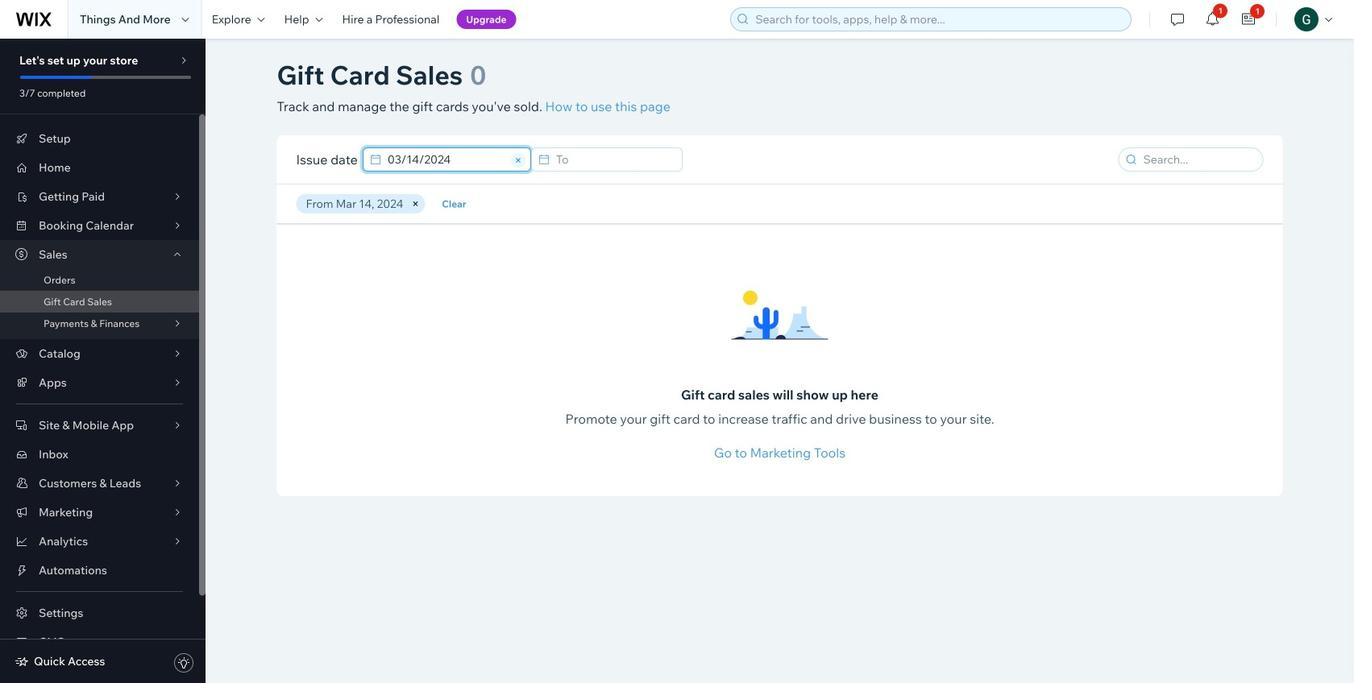 Task type: vqa. For each thing, say whether or not it's contained in the screenshot.
Sidebar ELEMENT
yes



Task type: locate. For each thing, give the bounding box(es) containing it.
Search... field
[[1139, 148, 1258, 171]]

sidebar element
[[0, 39, 206, 684]]



Task type: describe. For each thing, give the bounding box(es) containing it.
To field
[[551, 148, 677, 171]]

Search for tools, apps, help & more... field
[[751, 8, 1127, 31]]

03/14/2024 field
[[383, 148, 509, 171]]



